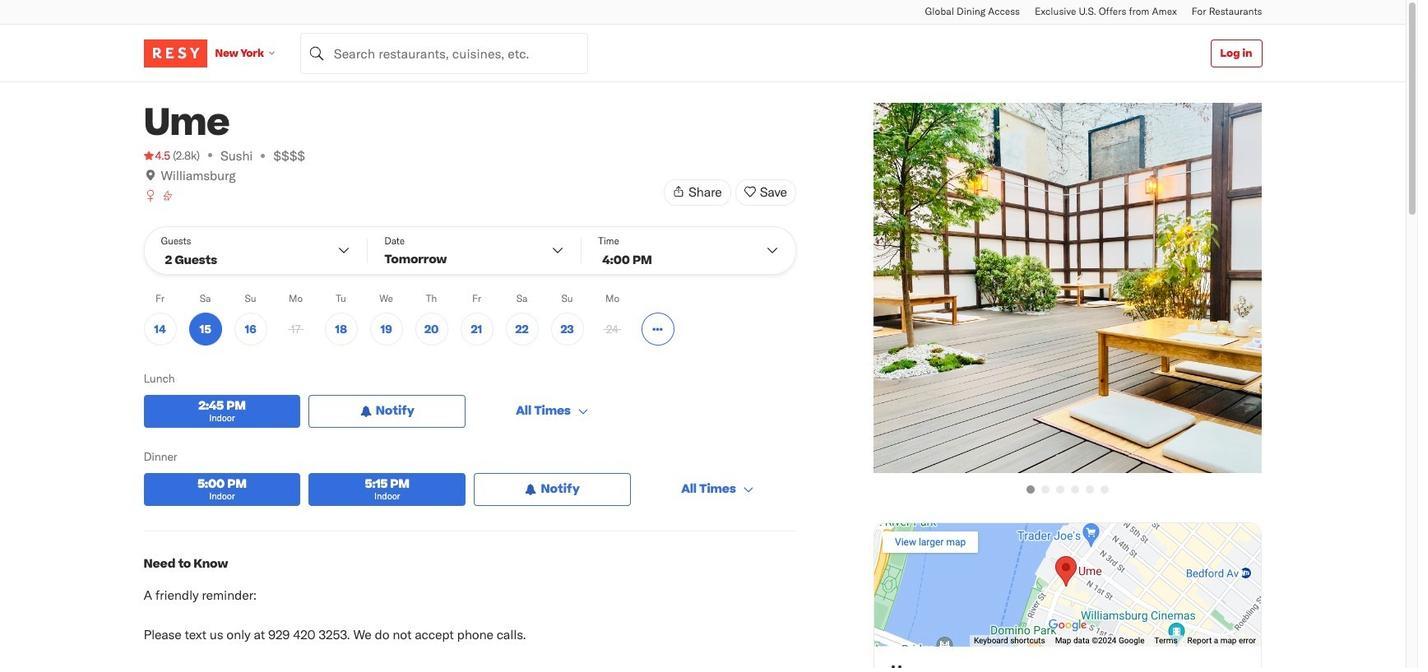 Task type: vqa. For each thing, say whether or not it's contained in the screenshot.
Field
yes



Task type: locate. For each thing, give the bounding box(es) containing it.
None field
[[300, 32, 588, 74]]

4.5 out of 5 stars image
[[144, 147, 170, 164]]

Search restaurants, cuisines, etc. text field
[[300, 32, 588, 74]]



